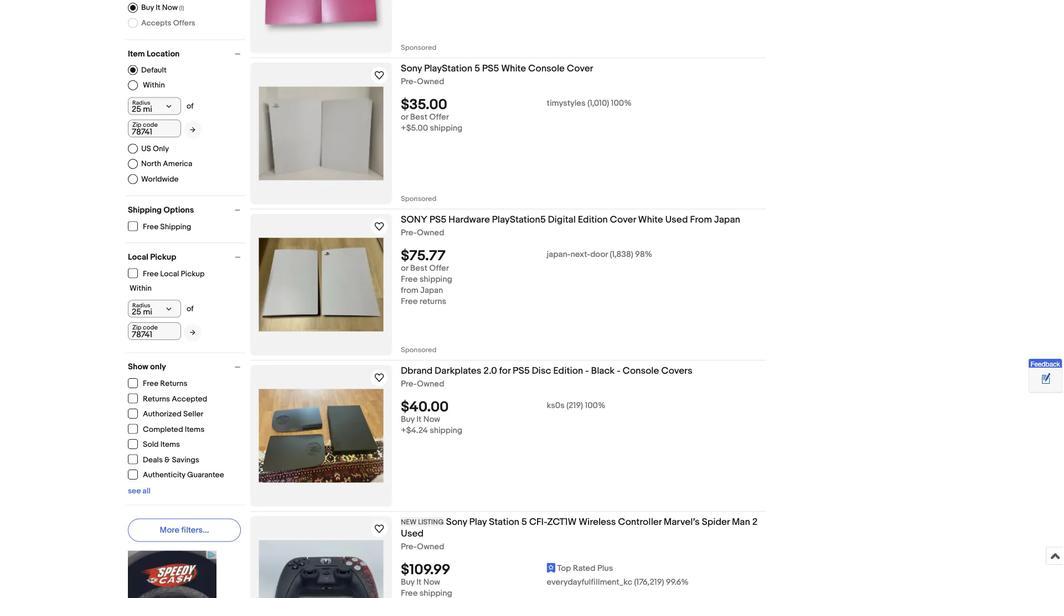 Task type: locate. For each thing, give the bounding box(es) containing it.
pre- down dbrand
[[401, 379, 417, 389]]

buy inside ks0s (219) 100% buy it now +$4.24 shipping
[[401, 415, 415, 425]]

1 or from the top
[[401, 112, 408, 122]]

None text field
[[128, 322, 181, 340]]

more filters... button
[[128, 519, 241, 542]]

3 pre- from the top
[[401, 379, 417, 389]]

shipping inside ks0s (219) 100% buy it now +$4.24 shipping
[[430, 426, 462, 436]]

0 vertical spatial console
[[528, 63, 565, 74]]

1 apply within filter image from the top
[[190, 126, 195, 133]]

best up the '+$5.00'
[[410, 112, 427, 122]]

cover
[[567, 63, 593, 74], [610, 214, 636, 225]]

new listing
[[401, 518, 444, 526]]

free up the from
[[401, 274, 418, 284]]

+$4.24
[[401, 426, 428, 436]]

now down pre-owned
[[423, 577, 440, 587]]

filters...
[[181, 525, 209, 535]]

1 horizontal spatial 100%
[[611, 98, 632, 108]]

white inside "sony playstation 5 ps5 white console cover pre-owned"
[[501, 63, 526, 74]]

listing
[[418, 518, 444, 526]]

0 vertical spatial white
[[501, 63, 526, 74]]

1 - from the left
[[585, 365, 589, 377]]

free local pickup
[[143, 269, 205, 279]]

sony inside "sony playstation 5 ps5 white console cover pre-owned"
[[401, 63, 422, 74]]

pre- down new
[[401, 542, 417, 552]]

item location button
[[128, 49, 245, 59]]

0 vertical spatial now
[[162, 3, 178, 12]]

- left black
[[585, 365, 589, 377]]

everydayfulfillment_kc (176,219) 99.6%
[[547, 577, 689, 587]]

offer
[[429, 112, 449, 122], [429, 263, 449, 273]]

0 horizontal spatial 100%
[[585, 401, 606, 411]]

local down local pickup "dropdown button"
[[160, 269, 179, 279]]

it inside ks0s (219) 100% buy it now +$4.24 shipping
[[417, 415, 422, 425]]

0 horizontal spatial cover
[[567, 63, 593, 74]]

0 vertical spatial 100%
[[611, 98, 632, 108]]

5 inside sony play station 5 cfi-zct1w wireless controller marvel's spider man 2 used
[[521, 516, 527, 528]]

japan inside sony ps5 hardware playstation5 digital edition cover white used from japan pre-owned
[[714, 214, 740, 225]]

pickup up free local pickup link
[[150, 252, 176, 262]]

of down free local pickup at the top
[[187, 304, 194, 313]]

edition
[[578, 214, 608, 225], [553, 365, 583, 377]]

0 vertical spatial items
[[185, 425, 204, 434]]

japan up 'returns'
[[420, 286, 443, 296]]

digital
[[548, 214, 576, 225]]

free
[[143, 222, 159, 231], [143, 269, 159, 279], [401, 274, 418, 284], [401, 297, 418, 307], [143, 379, 159, 388]]

watch dbrand darkplates 2.0 for ps5 disc edition - black - console covers image
[[373, 371, 386, 384]]

0 vertical spatial best
[[410, 112, 427, 122]]

0 horizontal spatial console
[[528, 63, 565, 74]]

returns accepted link
[[128, 393, 208, 404]]

1 horizontal spatial items
[[185, 425, 204, 434]]

0 vertical spatial japan
[[714, 214, 740, 225]]

+$5.00
[[401, 123, 428, 133]]

pickup
[[150, 252, 176, 262], [181, 269, 205, 279]]

edition right digital
[[578, 214, 608, 225]]

2 apply within filter image from the top
[[190, 329, 195, 336]]

0 vertical spatial ps5
[[482, 63, 499, 74]]

shipping inside timystyles (1,010) 100% or best offer +$5.00 shipping
[[430, 123, 463, 133]]

0 vertical spatial used
[[665, 214, 688, 225]]

apply within filter image up show only dropdown button
[[190, 329, 195, 336]]

top
[[557, 564, 571, 574]]

0 horizontal spatial used
[[401, 528, 424, 539]]

0 vertical spatial edition
[[578, 214, 608, 225]]

100% inside timystyles (1,010) 100% or best offer +$5.00 shipping
[[611, 98, 632, 108]]

1 vertical spatial 100%
[[585, 401, 606, 411]]

owned inside dbrand darkplates 2.0 for ps5 disc edition - black - console covers pre-owned
[[417, 379, 444, 389]]

4 owned from the top
[[417, 542, 444, 552]]

buy for buy it now (1)
[[141, 3, 154, 12]]

0 vertical spatial 5
[[474, 63, 480, 74]]

1 of from the top
[[187, 101, 194, 111]]

1 vertical spatial apply within filter image
[[190, 329, 195, 336]]

apply within filter image
[[190, 126, 195, 133], [190, 329, 195, 336]]

0 horizontal spatial items
[[160, 440, 180, 449]]

pickup down local pickup "dropdown button"
[[181, 269, 205, 279]]

or up the from
[[401, 263, 408, 273]]

(1)
[[179, 5, 184, 12]]

cover up 'timystyles' at top right
[[567, 63, 593, 74]]

1 vertical spatial pickup
[[181, 269, 205, 279]]

cover inside sony ps5 hardware playstation5 digital edition cover white used from japan pre-owned
[[610, 214, 636, 225]]

1 vertical spatial of
[[187, 304, 194, 313]]

japan
[[714, 214, 740, 225], [420, 286, 443, 296]]

white up 98%
[[638, 214, 663, 225]]

1 horizontal spatial cover
[[610, 214, 636, 225]]

(176,219)
[[634, 577, 664, 587]]

rated
[[573, 564, 596, 574]]

items for completed items
[[185, 425, 204, 434]]

sony for play
[[446, 516, 467, 528]]

0 vertical spatial buy
[[141, 3, 154, 12]]

door
[[590, 250, 608, 260]]

shipping
[[430, 123, 463, 133], [420, 274, 452, 284], [430, 426, 462, 436]]

1 vertical spatial within
[[130, 284, 152, 293]]

white up timystyles (1,010) 100% or best offer +$5.00 shipping
[[501, 63, 526, 74]]

0 vertical spatial shipping
[[430, 123, 463, 133]]

100% right (219)
[[585, 401, 606, 411]]

completed items
[[143, 425, 204, 434]]

0 horizontal spatial local
[[128, 252, 148, 262]]

zct1w
[[547, 516, 577, 528]]

1 vertical spatial shipping
[[420, 274, 452, 284]]

it for buy it now (1)
[[156, 3, 160, 12]]

dbrand darkplates 2.0 for ps5 disc edition - black - console covers heading
[[401, 365, 693, 377]]

0 vertical spatial offer
[[429, 112, 449, 122]]

ks0s (219) 100% buy it now +$4.24 shipping
[[401, 401, 606, 436]]

plus
[[597, 564, 613, 574]]

sony playstation 5 ps5 white console cover pre-owned
[[401, 63, 593, 87]]

$109.99
[[401, 562, 450, 579]]

1 best from the top
[[410, 112, 427, 122]]

it up accepts at left
[[156, 3, 160, 12]]

1 horizontal spatial pickup
[[181, 269, 205, 279]]

pre- up $35.00
[[401, 77, 417, 87]]

edition inside sony ps5 hardware playstation5 digital edition cover white used from japan pre-owned
[[578, 214, 608, 225]]

dbrand darkplates 2.0 for ps5 disc edition - black - console covers image
[[259, 389, 383, 483]]

edition right 'disc'
[[553, 365, 583, 377]]

0 horizontal spatial sony
[[401, 63, 422, 74]]

america
[[163, 159, 192, 168]]

shipping up 'returns'
[[420, 274, 452, 284]]

sold
[[143, 440, 159, 449]]

sony playstation 5 ps5 white console cover image
[[259, 87, 383, 180]]

2 offer from the top
[[429, 263, 449, 273]]

cover up (1,838)
[[610, 214, 636, 225]]

within down default
[[143, 81, 165, 90]]

offer inside japan-next-door (1,838) 98% or best offer free shipping from japan free returns
[[429, 263, 449, 273]]

owned down playstation
[[417, 77, 444, 87]]

2 vertical spatial buy
[[401, 577, 415, 587]]

item location
[[128, 49, 180, 59]]

completed items link
[[128, 424, 205, 434]]

from
[[690, 214, 712, 225]]

2 vertical spatial ps5
[[513, 365, 530, 377]]

2 vertical spatial it
[[417, 577, 422, 587]]

used inside sony ps5 hardware playstation5 digital edition cover white used from japan pre-owned
[[665, 214, 688, 225]]

2 pre- from the top
[[401, 228, 417, 238]]

owned
[[417, 77, 444, 87], [417, 228, 444, 238], [417, 379, 444, 389], [417, 542, 444, 552]]

it up +$4.24
[[417, 415, 422, 425]]

sony for playstation
[[401, 63, 422, 74]]

local up free local pickup link
[[128, 252, 148, 262]]

0 vertical spatial of
[[187, 101, 194, 111]]

console inside "sony playstation 5 ps5 white console cover pre-owned"
[[528, 63, 565, 74]]

0 vertical spatial pickup
[[150, 252, 176, 262]]

$40.00
[[401, 399, 449, 416]]

within
[[143, 81, 165, 90], [130, 284, 152, 293]]

5 left cfi- at bottom
[[521, 516, 527, 528]]

item
[[128, 49, 145, 59]]

1 horizontal spatial white
[[638, 214, 663, 225]]

sony ps5 hardware playstation5 digital edition cover white used from japan image
[[259, 238, 383, 331]]

japan inside japan-next-door (1,838) 98% or best offer free shipping from japan free returns
[[420, 286, 443, 296]]

shipping
[[128, 205, 162, 215], [160, 222, 191, 231]]

buy
[[141, 3, 154, 12], [401, 415, 415, 425], [401, 577, 415, 587]]

1 pre- from the top
[[401, 77, 417, 87]]

local
[[128, 252, 148, 262], [160, 269, 179, 279]]

owned up $109.99
[[417, 542, 444, 552]]

1 vertical spatial best
[[410, 263, 427, 273]]

guarantee
[[187, 470, 224, 480]]

1 vertical spatial edition
[[553, 365, 583, 377]]

0 horizontal spatial japan
[[420, 286, 443, 296]]

cover for $35.00
[[567, 63, 593, 74]]

accepted
[[172, 394, 207, 404]]

accepts offers
[[141, 18, 195, 28]]

shipping inside japan-next-door (1,838) 98% or best offer free shipping from japan free returns
[[420, 274, 452, 284]]

ps5 inside sony ps5 hardware playstation5 digital edition cover white used from japan pre-owned
[[430, 214, 446, 225]]

ps5 right the for
[[513, 365, 530, 377]]

or up the '+$5.00'
[[401, 112, 408, 122]]

0 horizontal spatial -
[[585, 365, 589, 377]]

free down the local pickup
[[143, 269, 159, 279]]

100% for $40.00
[[585, 401, 606, 411]]

local pickup
[[128, 252, 176, 262]]

authenticity guarantee
[[143, 470, 224, 480]]

1 vertical spatial ps5
[[430, 214, 446, 225]]

owned down 'sony'
[[417, 228, 444, 238]]

apply within filter image for item location
[[190, 126, 195, 133]]

shipping down options
[[160, 222, 191, 231]]

sony left play
[[446, 516, 467, 528]]

1 horizontal spatial sony
[[446, 516, 467, 528]]

items for sold items
[[160, 440, 180, 449]]

default
[[141, 65, 167, 75]]

1 offer from the top
[[429, 112, 449, 122]]

shipping down $40.00
[[430, 426, 462, 436]]

sony inside sony play station 5 cfi-zct1w wireless controller marvel's spider man 2 used
[[446, 516, 467, 528]]

now for buy it now
[[423, 577, 440, 587]]

within down free local pickup link
[[130, 284, 152, 293]]

items down the seller
[[185, 425, 204, 434]]

1 vertical spatial white
[[638, 214, 663, 225]]

None text field
[[128, 120, 181, 137]]

1 horizontal spatial ps5
[[482, 63, 499, 74]]

free down shipping options
[[143, 222, 159, 231]]

1 vertical spatial it
[[417, 415, 422, 425]]

1 vertical spatial used
[[401, 528, 424, 539]]

0 vertical spatial apply within filter image
[[190, 126, 195, 133]]

used left from
[[665, 214, 688, 225]]

items up deals & savings
[[160, 440, 180, 449]]

free for free returns
[[143, 379, 159, 388]]

best inside japan-next-door (1,838) 98% or best offer free shipping from japan free returns
[[410, 263, 427, 273]]

location
[[147, 49, 180, 59]]

1 vertical spatial or
[[401, 263, 408, 273]]

0 vertical spatial cover
[[567, 63, 593, 74]]

it down pre-owned
[[417, 577, 422, 587]]

console left covers
[[623, 365, 659, 377]]

0 vertical spatial sony
[[401, 63, 422, 74]]

owned down dbrand
[[417, 379, 444, 389]]

0 vertical spatial it
[[156, 3, 160, 12]]

1 vertical spatial console
[[623, 365, 659, 377]]

now left the (1) on the top left of page
[[162, 3, 178, 12]]

shipping up free shipping link
[[128, 205, 162, 215]]

5 right playstation
[[474, 63, 480, 74]]

top rated plus image
[[547, 563, 556, 573]]

authorized
[[143, 409, 182, 419]]

only
[[153, 144, 169, 153]]

wireless
[[579, 516, 616, 528]]

covers
[[661, 365, 693, 377]]

1 vertical spatial cover
[[610, 214, 636, 225]]

pre- inside dbrand darkplates 2.0 for ps5 disc edition - black - console covers pre-owned
[[401, 379, 417, 389]]

ps5
[[482, 63, 499, 74], [430, 214, 446, 225], [513, 365, 530, 377]]

pre- down 'sony'
[[401, 228, 417, 238]]

worldwide
[[141, 174, 179, 184]]

north america link
[[128, 159, 192, 169]]

or
[[401, 112, 408, 122], [401, 263, 408, 273]]

3 owned from the top
[[417, 379, 444, 389]]

1 vertical spatial now
[[423, 415, 440, 425]]

- right black
[[617, 365, 621, 377]]

black
[[591, 365, 615, 377]]

apply within filter image up america
[[190, 126, 195, 133]]

1 horizontal spatial -
[[617, 365, 621, 377]]

used down new
[[401, 528, 424, 539]]

2 of from the top
[[187, 304, 194, 313]]

buy up accepts at left
[[141, 3, 154, 12]]

4 pre- from the top
[[401, 542, 417, 552]]

2 owned from the top
[[417, 228, 444, 238]]

100% inside ks0s (219) 100% buy it now +$4.24 shipping
[[585, 401, 606, 411]]

now up +$4.24
[[423, 415, 440, 425]]

100% right "(1,010)"
[[611, 98, 632, 108]]

of down item location dropdown button
[[187, 101, 194, 111]]

north
[[141, 159, 161, 168]]

offer down playstation
[[429, 112, 449, 122]]

2 best from the top
[[410, 263, 427, 273]]

show only
[[128, 362, 166, 372]]

returns
[[420, 297, 446, 307]]

japan right from
[[714, 214, 740, 225]]

sony
[[401, 63, 422, 74], [446, 516, 467, 528]]

console up 'timystyles' at top right
[[528, 63, 565, 74]]

shipping for $40.00
[[430, 426, 462, 436]]

1 vertical spatial returns
[[143, 394, 170, 404]]

1 horizontal spatial 5
[[521, 516, 527, 528]]

0 horizontal spatial ps5
[[430, 214, 446, 225]]

1 vertical spatial items
[[160, 440, 180, 449]]

watch sony play station 5 cfi-zct1w wireless controller marvel's spider man 2 used image
[[373, 522, 386, 535]]

returns down "free returns" link
[[143, 394, 170, 404]]

1 horizontal spatial console
[[623, 365, 659, 377]]

items
[[185, 425, 204, 434], [160, 440, 180, 449]]

1 vertical spatial offer
[[429, 263, 449, 273]]

2 horizontal spatial ps5
[[513, 365, 530, 377]]

pre-
[[401, 77, 417, 87], [401, 228, 417, 238], [401, 379, 417, 389], [401, 542, 417, 552]]

for
[[499, 365, 511, 377]]

buy up +$4.24
[[401, 415, 415, 425]]

1 horizontal spatial japan
[[714, 214, 740, 225]]

$75.77
[[401, 248, 446, 265]]

dbrand darkplates 2.0 for ps5 disc edition - black - console covers pre-owned
[[401, 365, 693, 389]]

2 vertical spatial shipping
[[430, 426, 462, 436]]

cover inside "sony playstation 5 ps5 white console cover pre-owned"
[[567, 63, 593, 74]]

0 vertical spatial local
[[128, 252, 148, 262]]

1 vertical spatial 5
[[521, 516, 527, 528]]

2 - from the left
[[617, 365, 621, 377]]

free returns link
[[128, 378, 188, 388]]

authorized seller
[[143, 409, 203, 419]]

ps5 right playstation
[[482, 63, 499, 74]]

2 vertical spatial now
[[423, 577, 440, 587]]

it for buy it now
[[417, 577, 422, 587]]

2 or from the top
[[401, 263, 408, 273]]

sony right watch sony playstation 5 ps5 white console cover image
[[401, 63, 422, 74]]

1 owned from the top
[[417, 77, 444, 87]]

playstation5
[[492, 214, 546, 225]]

play
[[469, 516, 487, 528]]

1 vertical spatial buy
[[401, 415, 415, 425]]

seller
[[183, 409, 203, 419]]

99.6%
[[666, 577, 689, 587]]

1 vertical spatial japan
[[420, 286, 443, 296]]

1 horizontal spatial local
[[160, 269, 179, 279]]

free down the show only
[[143, 379, 159, 388]]

0 horizontal spatial white
[[501, 63, 526, 74]]

returns up returns accepted in the bottom left of the page
[[160, 379, 187, 388]]

1 vertical spatial shipping
[[160, 222, 191, 231]]

free for free shipping
[[143, 222, 159, 231]]

it
[[156, 3, 160, 12], [417, 415, 422, 425], [417, 577, 422, 587]]

0 vertical spatial or
[[401, 112, 408, 122]]

buy down pre-owned
[[401, 577, 415, 587]]

cfi-
[[529, 516, 547, 528]]

local pickup button
[[128, 252, 245, 262]]

0 horizontal spatial 5
[[474, 63, 480, 74]]

shipping right the '+$5.00'
[[430, 123, 463, 133]]

ps5 right 'sony'
[[430, 214, 446, 225]]

now
[[162, 3, 178, 12], [423, 415, 440, 425], [423, 577, 440, 587]]

1 horizontal spatial used
[[665, 214, 688, 225]]

1 vertical spatial sony
[[446, 516, 467, 528]]

5 inside "sony playstation 5 ps5 white console cover pre-owned"
[[474, 63, 480, 74]]

show only button
[[128, 362, 245, 372]]

offer up 'returns'
[[429, 263, 449, 273]]

100% for $35.00
[[611, 98, 632, 108]]

best up the from
[[410, 263, 427, 273]]



Task type: vqa. For each thing, say whether or not it's contained in the screenshot.
Digital on the right top of page
yes



Task type: describe. For each thing, give the bounding box(es) containing it.
authorized seller link
[[128, 409, 204, 419]]

marvel's
[[664, 516, 700, 528]]

show
[[128, 362, 148, 372]]

controller
[[618, 516, 662, 528]]

pre- inside "sony playstation 5 ps5 white console cover pre-owned"
[[401, 77, 417, 87]]

free local pickup link
[[128, 268, 205, 279]]

sony ps5 hardware playstation5 digital edition cover white used from japan heading
[[401, 214, 740, 225]]

hardware
[[449, 214, 490, 225]]

from
[[401, 286, 418, 296]]

owned inside "sony playstation 5 ps5 white console cover pre-owned"
[[417, 77, 444, 87]]

0 horizontal spatial pickup
[[150, 252, 176, 262]]

now inside ks0s (219) 100% buy it now +$4.24 shipping
[[423, 415, 440, 425]]

dbrand darkplates 2.0 for ps5 disc edition - black - console covers link
[[401, 365, 766, 379]]

deals
[[143, 455, 163, 465]]

sony play station 5 cfi-zct1w wireless controller marvel's spider man 2 used
[[401, 516, 758, 539]]

 (1) Items text field
[[178, 5, 184, 12]]

&
[[165, 455, 170, 465]]

sony play station 5 cfi-zct1w wireless controller marvel's spider man 2 used image
[[259, 540, 383, 598]]

ps5 inside "sony playstation 5 ps5 white console cover pre-owned"
[[482, 63, 499, 74]]

default link
[[128, 65, 167, 75]]

completed
[[143, 425, 183, 434]]

see
[[128, 486, 141, 496]]

playstation 5 ps5 console faceplate cover (cosmic red) - used image
[[259, 0, 383, 45]]

shipping options
[[128, 205, 194, 215]]

free down the from
[[401, 297, 418, 307]]

japan-
[[547, 250, 571, 260]]

timystyles (1,010) 100% or best offer +$5.00 shipping
[[401, 98, 632, 133]]

feedback
[[1031, 360, 1060, 368]]

0 vertical spatial returns
[[160, 379, 187, 388]]

advertisement region
[[128, 551, 217, 598]]

(1,838)
[[610, 250, 633, 260]]

sony ps5 hardware playstation5 digital edition cover white used from japan link
[[401, 214, 766, 228]]

returns accepted
[[143, 394, 207, 404]]

1 vertical spatial local
[[160, 269, 179, 279]]

2.0
[[484, 365, 497, 377]]

apply within filter image for local pickup
[[190, 329, 195, 336]]

pre-owned
[[401, 542, 444, 552]]

watch sony ps5 hardware playstation5 digital edition cover white used from japan image
[[373, 220, 386, 233]]

0 vertical spatial shipping
[[128, 205, 162, 215]]

top rated plus
[[557, 564, 613, 574]]

worldwide link
[[128, 174, 179, 184]]

or inside timystyles (1,010) 100% or best offer +$5.00 shipping
[[401, 112, 408, 122]]

of for pickup
[[187, 304, 194, 313]]

authenticity guarantee link
[[128, 470, 225, 480]]

sold items
[[143, 440, 180, 449]]

buy for buy it now
[[401, 577, 415, 587]]

dbrand
[[401, 365, 433, 377]]

offers
[[173, 18, 195, 28]]

buy it now
[[401, 577, 440, 587]]

sold items link
[[128, 439, 181, 449]]

man
[[732, 516, 750, 528]]

see all button
[[128, 486, 151, 496]]

of for location
[[187, 101, 194, 111]]

or inside japan-next-door (1,838) 98% or best offer free shipping from japan free returns
[[401, 263, 408, 273]]

sony playstation 5 ps5 white console cover heading
[[401, 63, 593, 74]]

free shipping link
[[128, 221, 192, 231]]

authenticity
[[143, 470, 185, 480]]

north america
[[141, 159, 192, 168]]

everydayfulfillment_kc
[[547, 577, 632, 587]]

see all
[[128, 486, 151, 496]]

accepts
[[141, 18, 171, 28]]

shipping options button
[[128, 205, 245, 215]]

shipping inside free shipping link
[[160, 222, 191, 231]]

used inside sony play station 5 cfi-zct1w wireless controller marvel's spider man 2 used
[[401, 528, 424, 539]]

only
[[150, 362, 166, 372]]

all
[[143, 486, 151, 496]]

more
[[160, 525, 179, 535]]

us
[[141, 144, 151, 153]]

next-
[[571, 250, 590, 260]]

darkplates
[[435, 365, 481, 377]]

sony play station 5 cfi-zct1w wireless controller marvel's spider man 2 used heading
[[401, 516, 758, 539]]

japan-next-door (1,838) 98% or best offer free shipping from japan free returns
[[401, 250, 652, 307]]

savings
[[172, 455, 199, 465]]

0 vertical spatial within
[[143, 81, 165, 90]]

buy it now (1)
[[141, 3, 184, 12]]

shipping for $35.00
[[430, 123, 463, 133]]

best inside timystyles (1,010) 100% or best offer +$5.00 shipping
[[410, 112, 427, 122]]

deals & savings
[[143, 455, 199, 465]]

sony ps5 hardware playstation5 digital edition cover white used from japan pre-owned
[[401, 214, 740, 238]]

offer inside timystyles (1,010) 100% or best offer +$5.00 shipping
[[429, 112, 449, 122]]

free shipping
[[143, 222, 191, 231]]

disc
[[532, 365, 551, 377]]

now for buy it now (1)
[[162, 3, 178, 12]]

cover for $75.77
[[610, 214, 636, 225]]

console inside dbrand darkplates 2.0 for ps5 disc edition - black - console covers pre-owned
[[623, 365, 659, 377]]

free for free local pickup
[[143, 269, 159, 279]]

watch sony playstation 5 ps5 white console cover image
[[373, 69, 386, 82]]

more filters...
[[160, 525, 209, 535]]

white inside sony ps5 hardware playstation5 digital edition cover white used from japan pre-owned
[[638, 214, 663, 225]]

pre- inside sony ps5 hardware playstation5 digital edition cover white used from japan pre-owned
[[401, 228, 417, 238]]

sony playstation 5 ps5 white console cover link
[[401, 63, 766, 77]]

station
[[489, 516, 519, 528]]

new
[[401, 518, 416, 526]]

spider
[[702, 516, 730, 528]]

owned inside sony ps5 hardware playstation5 digital edition cover white used from japan pre-owned
[[417, 228, 444, 238]]

edition inside dbrand darkplates 2.0 for ps5 disc edition - black - console covers pre-owned
[[553, 365, 583, 377]]

ps5 inside dbrand darkplates 2.0 for ps5 disc edition - black - console covers pre-owned
[[513, 365, 530, 377]]

ks0s
[[547, 401, 565, 411]]

98%
[[635, 250, 652, 260]]

(219)
[[567, 401, 583, 411]]

us only link
[[128, 144, 169, 154]]



